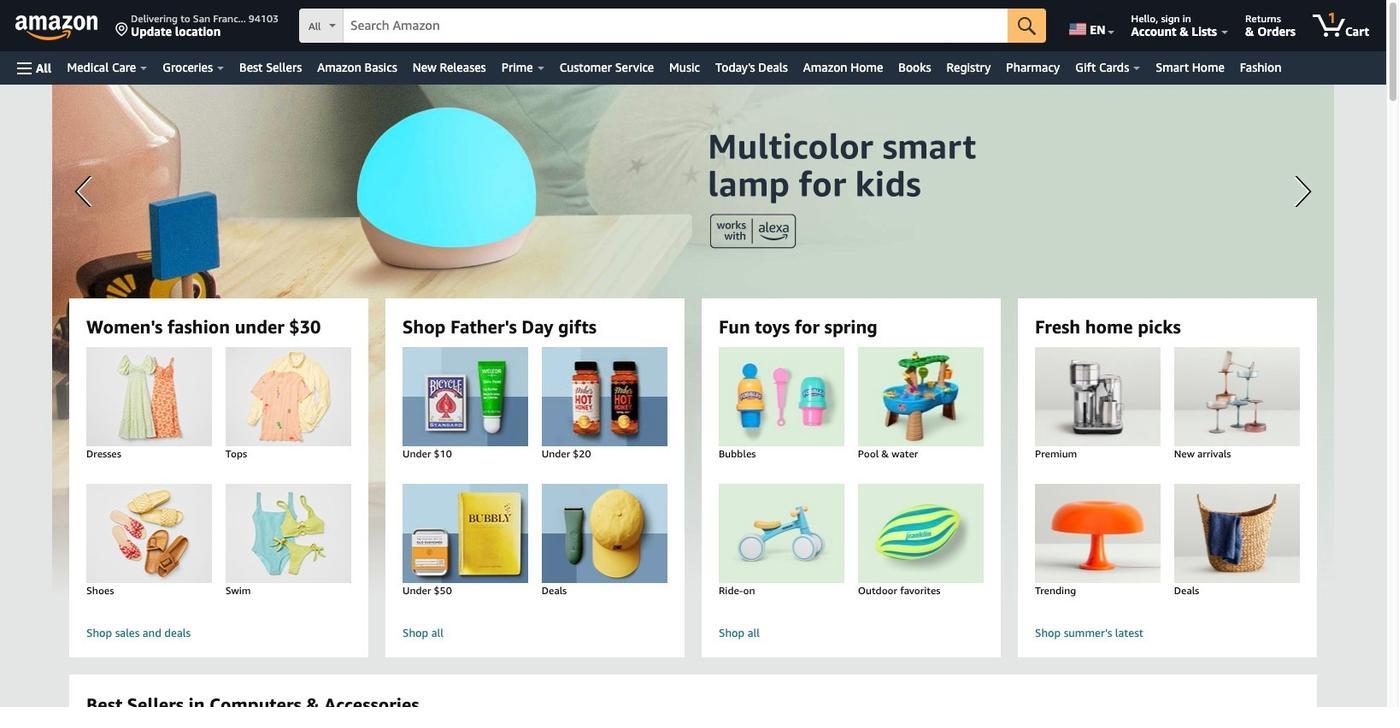 Task type: vqa. For each thing, say whether or not it's contained in the screenshot.
radio
no



Task type: locate. For each thing, give the bounding box(es) containing it.
trending image
[[1019, 484, 1178, 583]]

deals image for "under $50" image
[[526, 484, 684, 583]]

navigation navigation
[[0, 0, 1387, 85]]

new arrivals image
[[1158, 347, 1317, 447]]

outdoor favorites image
[[842, 484, 1001, 583]]

under $10 image
[[386, 347, 545, 447]]

None submit
[[1008, 9, 1047, 43]]

under $20 image
[[526, 347, 684, 447]]

0 horizontal spatial deals image
[[526, 484, 684, 583]]

dresses image
[[70, 347, 229, 447]]

None search field
[[299, 9, 1047, 44]]

1 horizontal spatial deals image
[[1158, 484, 1317, 583]]

deals image
[[526, 484, 684, 583], [1158, 484, 1317, 583]]

main content
[[0, 85, 1387, 707]]

2 deals image from the left
[[1158, 484, 1317, 583]]

bubbles image
[[703, 347, 862, 447]]

1 deals image from the left
[[526, 484, 684, 583]]

under $50 image
[[386, 484, 545, 583]]

ride on image
[[703, 484, 862, 583]]

pool & water image
[[842, 347, 1001, 447]]

premium image
[[1019, 347, 1178, 447]]

none search field inside navigation navigation
[[299, 9, 1047, 44]]



Task type: describe. For each thing, give the bounding box(es) containing it.
amazon image
[[15, 15, 98, 41]]

deals image for trending image
[[1158, 484, 1317, 583]]

tops image
[[209, 347, 368, 447]]

none submit inside search field
[[1008, 9, 1047, 43]]

multicolor smart lamp for kids. works with alexa. image
[[52, 85, 1335, 598]]

shoes image
[[70, 484, 229, 583]]

swim image
[[209, 484, 368, 583]]

Search Amazon text field
[[344, 9, 1008, 42]]



